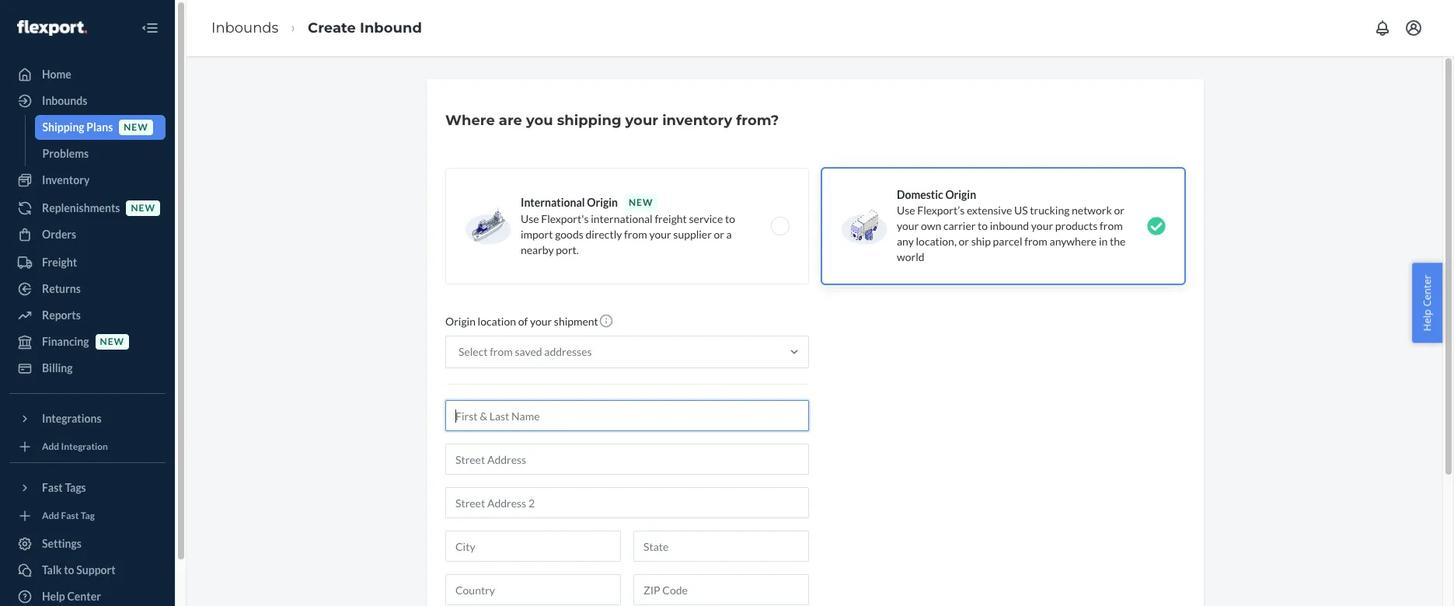 Task type: locate. For each thing, give the bounding box(es) containing it.
freight
[[42, 256, 77, 269]]

First & Last Name text field
[[446, 400, 809, 432]]

or down carrier
[[959, 235, 970, 248]]

close navigation image
[[141, 19, 159, 37]]

breadcrumbs navigation
[[199, 5, 435, 51]]

orders link
[[9, 222, 166, 247]]

0 horizontal spatial to
[[64, 564, 74, 577]]

network
[[1072, 204, 1113, 217]]

help center inside button
[[1421, 275, 1435, 331]]

any
[[897, 235, 914, 248]]

inbounds inside inbounds link
[[42, 94, 87, 107]]

billing link
[[9, 356, 166, 381]]

add left integration
[[42, 441, 59, 453]]

new up international
[[629, 197, 653, 208]]

trucking
[[1030, 204, 1070, 217]]

to right talk on the bottom left of the page
[[64, 564, 74, 577]]

2 horizontal spatial origin
[[946, 188, 977, 201]]

from
[[1100, 219, 1123, 232], [624, 228, 647, 241], [1025, 235, 1048, 248], [490, 345, 513, 358]]

1 vertical spatial help
[[42, 590, 65, 603]]

us
[[1015, 204, 1028, 217]]

1 horizontal spatial to
[[725, 212, 735, 225]]

your right shipping
[[626, 112, 659, 129]]

center inside help center button
[[1421, 275, 1435, 307]]

tag
[[81, 510, 95, 522]]

open notifications image
[[1374, 19, 1393, 37]]

fast left tags
[[42, 481, 63, 495]]

inbound
[[990, 219, 1030, 232]]

add
[[42, 441, 59, 453], [42, 510, 59, 522]]

or right 'network'
[[1115, 204, 1125, 217]]

check circle image
[[1148, 217, 1166, 236]]

addresses
[[544, 345, 592, 358]]

plans
[[87, 121, 113, 134]]

shipping
[[42, 121, 84, 134]]

settings
[[42, 537, 82, 550]]

help
[[1421, 309, 1435, 331], [42, 590, 65, 603]]

use down domestic
[[897, 204, 916, 217]]

center inside help center link
[[67, 590, 101, 603]]

1 horizontal spatial inbounds link
[[211, 19, 279, 36]]

your down trucking
[[1032, 219, 1054, 232]]

0 vertical spatial help center
[[1421, 275, 1435, 331]]

to up a
[[725, 212, 735, 225]]

your
[[626, 112, 659, 129], [897, 219, 919, 232], [1032, 219, 1054, 232], [650, 228, 671, 241], [530, 315, 552, 328]]

0 horizontal spatial center
[[67, 590, 101, 603]]

1 vertical spatial add
[[42, 510, 59, 522]]

in
[[1099, 235, 1108, 248]]

flexport's
[[918, 204, 965, 217]]

0 horizontal spatial use
[[521, 212, 539, 225]]

create inbound link
[[308, 19, 422, 36]]

0 vertical spatial add
[[42, 441, 59, 453]]

a
[[727, 228, 732, 241]]

1 vertical spatial inbounds link
[[9, 89, 166, 114]]

City text field
[[446, 531, 621, 562]]

you
[[526, 112, 553, 129]]

1 horizontal spatial help
[[1421, 309, 1435, 331]]

2 add from the top
[[42, 510, 59, 522]]

1 vertical spatial inbounds
[[42, 94, 87, 107]]

to
[[725, 212, 735, 225], [978, 219, 988, 232], [64, 564, 74, 577]]

use inside use flexport's international freight service to import goods directly from your supplier or a nearby port.
[[521, 212, 539, 225]]

help inside button
[[1421, 309, 1435, 331]]

1 vertical spatial center
[[67, 590, 101, 603]]

1 horizontal spatial inbounds
[[211, 19, 279, 36]]

help center link
[[9, 585, 166, 606]]

1 add from the top
[[42, 441, 59, 453]]

fast left 'tag'
[[61, 510, 79, 522]]

new
[[124, 122, 148, 133], [629, 197, 653, 208], [131, 202, 155, 214], [100, 336, 124, 348]]

support
[[76, 564, 116, 577]]

origin for international
[[587, 196, 618, 209]]

origin
[[946, 188, 977, 201], [587, 196, 618, 209], [446, 315, 476, 328]]

add fast tag link
[[9, 507, 166, 526]]

reports link
[[9, 303, 166, 328]]

from left "saved"
[[490, 345, 513, 358]]

0 vertical spatial inbounds link
[[211, 19, 279, 36]]

select
[[459, 345, 488, 358]]

center
[[1421, 275, 1435, 307], [67, 590, 101, 603]]

1 horizontal spatial help center
[[1421, 275, 1435, 331]]

inventory
[[42, 173, 90, 187]]

add up settings
[[42, 510, 59, 522]]

0 horizontal spatial origin
[[446, 315, 476, 328]]

origin up flexport's at the right top of page
[[946, 188, 977, 201]]

where
[[446, 112, 495, 129]]

origin up international
[[587, 196, 618, 209]]

domestic
[[897, 188, 944, 201]]

talk to support
[[42, 564, 116, 577]]

origin for domestic
[[946, 188, 977, 201]]

or
[[1115, 204, 1125, 217], [714, 228, 725, 241], [959, 235, 970, 248]]

from right parcel
[[1025, 235, 1048, 248]]

new for financing
[[100, 336, 124, 348]]

integrations
[[42, 412, 102, 425]]

or left a
[[714, 228, 725, 241]]

use up import
[[521, 212, 539, 225]]

from inside use flexport's international freight service to import goods directly from your supplier or a nearby port.
[[624, 228, 647, 241]]

0 horizontal spatial inbounds
[[42, 94, 87, 107]]

or inside use flexport's international freight service to import goods directly from your supplier or a nearby port.
[[714, 228, 725, 241]]

0 vertical spatial center
[[1421, 275, 1435, 307]]

0 horizontal spatial help
[[42, 590, 65, 603]]

inbounds
[[211, 19, 279, 36], [42, 94, 87, 107]]

new right plans
[[124, 122, 148, 133]]

1 horizontal spatial origin
[[587, 196, 618, 209]]

1 horizontal spatial use
[[897, 204, 916, 217]]

0 horizontal spatial or
[[714, 228, 725, 241]]

supplier
[[674, 228, 712, 241]]

to up ship
[[978, 219, 988, 232]]

new for international origin
[[629, 197, 653, 208]]

of
[[518, 315, 528, 328]]

1 vertical spatial help center
[[42, 590, 101, 603]]

from down international
[[624, 228, 647, 241]]

origin inside domestic origin use flexport's extensive us trucking network or your own carrier to inbound your products from any location, or ship parcel from anywhere in the world
[[946, 188, 977, 201]]

use
[[897, 204, 916, 217], [521, 212, 539, 225]]

1 horizontal spatial center
[[1421, 275, 1435, 307]]

2 horizontal spatial to
[[978, 219, 988, 232]]

your inside use flexport's international freight service to import goods directly from your supplier or a nearby port.
[[650, 228, 671, 241]]

replenishments
[[42, 201, 120, 215]]

add inside 'link'
[[42, 441, 59, 453]]

0 horizontal spatial inbounds link
[[9, 89, 166, 114]]

your down freight
[[650, 228, 671, 241]]

Street Address text field
[[446, 444, 809, 475]]

inventory link
[[9, 168, 166, 193]]

new up "orders" link
[[131, 202, 155, 214]]

inventory
[[663, 112, 733, 129]]

add fast tag
[[42, 510, 95, 522]]

inbounds link
[[211, 19, 279, 36], [9, 89, 166, 114]]

Country text field
[[446, 575, 621, 606]]

0 vertical spatial help
[[1421, 309, 1435, 331]]

0 vertical spatial inbounds
[[211, 19, 279, 36]]

0 vertical spatial fast
[[42, 481, 63, 495]]

new down reports link
[[100, 336, 124, 348]]

add for add fast tag
[[42, 510, 59, 522]]

origin up select
[[446, 315, 476, 328]]



Task type: vqa. For each thing, say whether or not it's contained in the screenshot.
Inbounds link
yes



Task type: describe. For each thing, give the bounding box(es) containing it.
talk to support button
[[9, 558, 166, 583]]

world
[[897, 250, 925, 264]]

nearby
[[521, 243, 554, 257]]

add for add integration
[[42, 441, 59, 453]]

orders
[[42, 228, 76, 241]]

goods
[[555, 228, 584, 241]]

select from saved addresses
[[459, 345, 592, 358]]

the
[[1110, 235, 1126, 248]]

inbounds inside breadcrumbs navigation
[[211, 19, 279, 36]]

are
[[499, 112, 522, 129]]

financing
[[42, 335, 89, 348]]

0 horizontal spatial help center
[[42, 590, 101, 603]]

products
[[1056, 219, 1098, 232]]

Street Address 2 text field
[[446, 488, 809, 519]]

new for replenishments
[[131, 202, 155, 214]]

fast inside dropdown button
[[42, 481, 63, 495]]

directly
[[586, 228, 622, 241]]

freight link
[[9, 250, 166, 275]]

problems
[[42, 147, 89, 160]]

flexport's
[[541, 212, 589, 225]]

home
[[42, 68, 71, 81]]

fast tags
[[42, 481, 86, 495]]

1 horizontal spatial or
[[959, 235, 970, 248]]

home link
[[9, 62, 166, 87]]

service
[[689, 212, 723, 225]]

inbound
[[360, 19, 422, 36]]

own
[[921, 219, 942, 232]]

help center button
[[1413, 263, 1443, 343]]

1 vertical spatial fast
[[61, 510, 79, 522]]

your up any
[[897, 219, 919, 232]]

integrations button
[[9, 407, 166, 432]]

tags
[[65, 481, 86, 495]]

port.
[[556, 243, 579, 257]]

reports
[[42, 309, 81, 322]]

where are you shipping your inventory from?
[[446, 112, 779, 129]]

origin location of your shipment
[[446, 315, 599, 328]]

returns link
[[9, 277, 166, 302]]

talk
[[42, 564, 62, 577]]

to inside button
[[64, 564, 74, 577]]

domestic origin use flexport's extensive us trucking network or your own carrier to inbound your products from any location, or ship parcel from anywhere in the world
[[897, 188, 1126, 264]]

flexport logo image
[[17, 20, 87, 36]]

problems link
[[35, 142, 166, 166]]

shipment
[[554, 315, 599, 328]]

use inside domestic origin use flexport's extensive us trucking network or your own carrier to inbound your products from any location, or ship parcel from anywhere in the world
[[897, 204, 916, 217]]

open account menu image
[[1405, 19, 1424, 37]]

international
[[521, 196, 585, 209]]

add integration link
[[9, 438, 166, 456]]

ship
[[972, 235, 991, 248]]

carrier
[[944, 219, 976, 232]]

location,
[[916, 235, 957, 248]]

parcel
[[993, 235, 1023, 248]]

returns
[[42, 282, 81, 295]]

from up the
[[1100, 219, 1123, 232]]

fast tags button
[[9, 476, 166, 501]]

to inside use flexport's international freight service to import goods directly from your supplier or a nearby port.
[[725, 212, 735, 225]]

shipping
[[557, 112, 622, 129]]

2 horizontal spatial or
[[1115, 204, 1125, 217]]

from?
[[737, 112, 779, 129]]

ZIP Code text field
[[634, 575, 809, 606]]

your right of
[[530, 315, 552, 328]]

State text field
[[634, 531, 809, 562]]

settings link
[[9, 532, 166, 557]]

integration
[[61, 441, 108, 453]]

create
[[308, 19, 356, 36]]

use flexport's international freight service to import goods directly from your supplier or a nearby port.
[[521, 212, 735, 257]]

create inbound
[[308, 19, 422, 36]]

location
[[478, 315, 516, 328]]

saved
[[515, 345, 542, 358]]

shipping plans
[[42, 121, 113, 134]]

anywhere
[[1050, 235, 1097, 248]]

billing
[[42, 362, 73, 375]]

freight
[[655, 212, 687, 225]]

international origin
[[521, 196, 618, 209]]

import
[[521, 228, 553, 241]]

international
[[591, 212, 653, 225]]

extensive
[[967, 204, 1013, 217]]

new for shipping plans
[[124, 122, 148, 133]]

add integration
[[42, 441, 108, 453]]

to inside domestic origin use flexport's extensive us trucking network or your own carrier to inbound your products from any location, or ship parcel from anywhere in the world
[[978, 219, 988, 232]]



